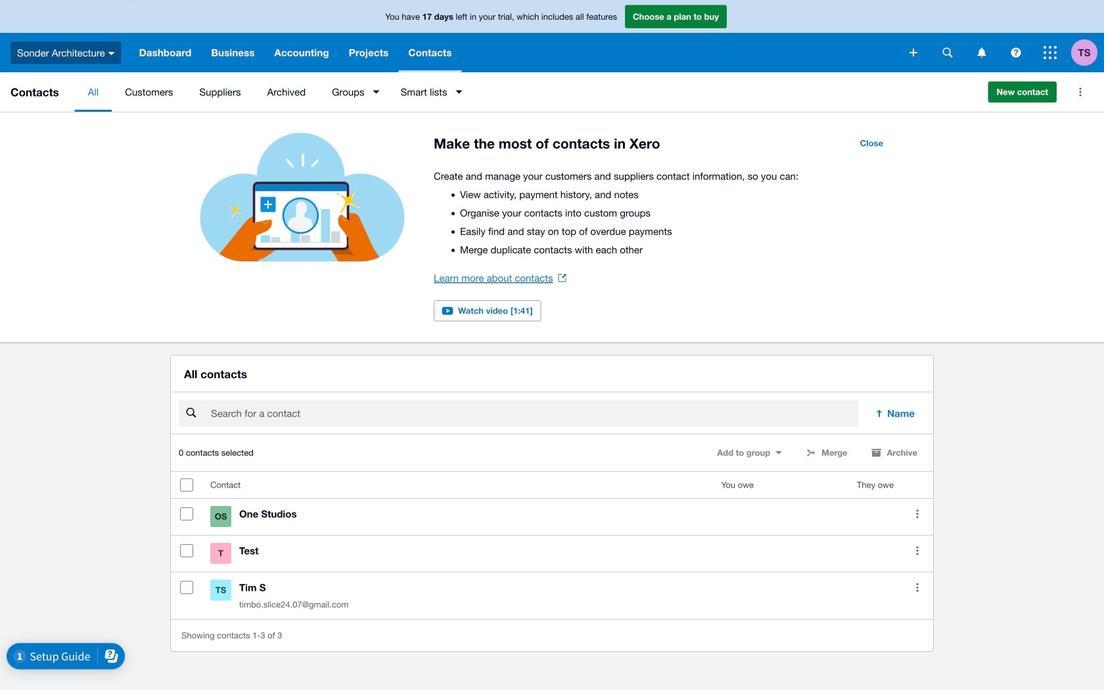 Task type: vqa. For each thing, say whether or not it's contained in the screenshot.
Expand list of boxes image associated with 1099 MISC rules
no



Task type: locate. For each thing, give the bounding box(es) containing it.
Search for a contact field
[[210, 401, 859, 426]]

svg image
[[1044, 46, 1057, 59]]

0 vertical spatial more row options image
[[905, 538, 931, 564]]

1 vertical spatial more row options image
[[905, 575, 931, 601]]

menu
[[75, 72, 978, 112]]

svg image
[[943, 48, 953, 58], [978, 48, 986, 58], [1011, 48, 1021, 58], [910, 49, 918, 57], [108, 52, 115, 55]]

more row options image
[[905, 538, 931, 564], [905, 575, 931, 601]]

actions menu image
[[1068, 79, 1094, 105]]

banner
[[0, 0, 1104, 72]]

contact list table element
[[171, 472, 934, 619]]

2 more row options image from the top
[[905, 575, 931, 601]]

1 more row options image from the top
[[905, 538, 931, 564]]



